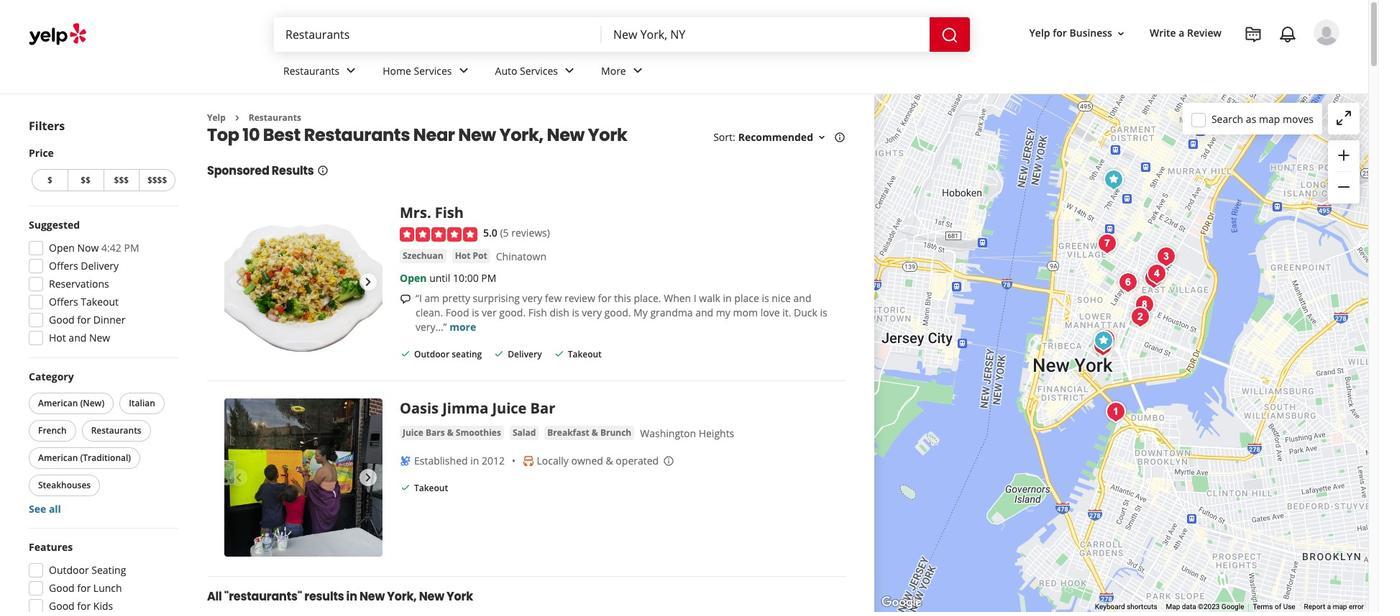 Task type: describe. For each thing, give the bounding box(es) containing it.
now
[[77, 241, 99, 255]]

report
[[1304, 603, 1326, 611]]

locally
[[537, 454, 569, 468]]

yelp for yelp for business
[[1030, 26, 1050, 40]]

Find text field
[[286, 27, 590, 42]]

for for dinner
[[77, 313, 91, 327]]

terms of use
[[1253, 603, 1296, 611]]

notifications image
[[1279, 26, 1297, 43]]

auto services
[[495, 64, 558, 77]]

outdoor seating
[[414, 348, 482, 360]]

1 vertical spatial and
[[696, 306, 714, 319]]

is up love
[[762, 291, 769, 305]]

place.
[[634, 291, 661, 305]]

16 checkmark v2 image for outdoor seating
[[400, 348, 411, 359]]

reviews)
[[512, 226, 550, 240]]

mrs. fish
[[400, 203, 464, 223]]

yelp for business button
[[1024, 20, 1133, 46]]

pm for open now 4:42 pm
[[124, 241, 139, 255]]

good for dinner
[[49, 313, 125, 327]]

slideshow element for washington heights
[[224, 399, 383, 557]]

Near text field
[[613, 27, 918, 42]]

previous image for washington heights
[[230, 469, 247, 486]]

home services
[[383, 64, 452, 77]]

raku image
[[1140, 264, 1168, 293]]

ariari image
[[1142, 260, 1171, 288]]

user actions element
[[1018, 18, 1360, 106]]

established
[[414, 454, 468, 468]]

clean.
[[416, 306, 443, 319]]

recommended
[[738, 130, 813, 144]]

map for error
[[1333, 603, 1347, 611]]

the osprey image
[[1101, 398, 1130, 426]]

review
[[1187, 26, 1222, 40]]

moves
[[1283, 112, 1314, 126]]

report a map error link
[[1304, 603, 1364, 611]]

my
[[634, 306, 648, 319]]

map data ©2023 google
[[1166, 603, 1245, 611]]

kong sihk tong 港食堂 image
[[1091, 325, 1120, 354]]

fish inside "i am pretty surprising very few review for this place. when i walk in place is nice and clean. food is ver good. fish dish is very good. my grandma and my mom love it. duck is very…"
[[528, 306, 547, 319]]

this
[[614, 291, 631, 305]]

24 chevron down v2 image for more
[[629, 62, 646, 79]]

grandma
[[650, 306, 693, 319]]

amélie image
[[1093, 229, 1122, 258]]

szechuan
[[403, 249, 443, 262]]

$$$
[[114, 174, 129, 186]]

slideshow element for until 10:00 pm
[[224, 203, 383, 361]]

dinner
[[93, 313, 125, 327]]

0 horizontal spatial fish
[[435, 203, 464, 223]]

a for report
[[1327, 603, 1331, 611]]

oasis jimma juice bar
[[400, 399, 555, 418]]

szechuan link
[[400, 249, 446, 263]]

when
[[664, 291, 691, 305]]

breakfast & brunch button
[[545, 426, 635, 440]]

a for write
[[1179, 26, 1185, 40]]

0 horizontal spatial very
[[523, 291, 542, 305]]

4:42
[[101, 241, 121, 255]]

$$
[[81, 174, 91, 186]]

salad
[[513, 427, 536, 439]]

american (new)
[[38, 397, 104, 409]]

next image for washington heights
[[360, 469, 377, 486]]

i
[[694, 291, 697, 305]]

yelp link
[[207, 111, 226, 124]]

outdoor for outdoor seating
[[49, 563, 89, 577]]

juice bars & smoothies
[[403, 427, 501, 439]]

american for american (traditional)
[[38, 452, 78, 464]]

american (traditional) button
[[29, 447, 140, 469]]

until
[[429, 271, 450, 285]]

16 chevron right v2 image
[[231, 112, 243, 124]]

map for moves
[[1259, 112, 1280, 126]]

16 checkmark v2 image for takeout
[[400, 482, 411, 494]]

restaurants up 16 info v2 image
[[304, 123, 410, 147]]

10:00
[[453, 271, 479, 285]]

services for home services
[[414, 64, 452, 77]]

auto services link
[[484, 52, 590, 93]]

expand map image
[[1336, 109, 1353, 127]]

16 chevron down v2 image
[[1115, 28, 1127, 39]]

italian
[[129, 397, 155, 409]]

salad link
[[510, 426, 539, 440]]

16 chevron down v2 image
[[816, 132, 828, 143]]

is down review
[[572, 306, 579, 319]]

home
[[383, 64, 411, 77]]

near
[[413, 123, 455, 147]]

very…"
[[416, 320, 447, 334]]

owned
[[571, 454, 603, 468]]

hot for hot pot
[[455, 249, 471, 262]]

washington
[[640, 427, 696, 440]]

sponsored
[[207, 163, 269, 179]]

$ button
[[32, 169, 67, 191]]

for for business
[[1053, 26, 1067, 40]]

keyboard shortcuts
[[1095, 603, 1158, 611]]

use
[[1284, 603, 1296, 611]]

5 star rating image
[[400, 227, 478, 242]]

open now 4:42 pm
[[49, 241, 139, 255]]

hot pot link
[[452, 249, 490, 263]]

filters
[[29, 118, 65, 134]]

group containing features
[[24, 540, 178, 612]]

good for good for dinner
[[49, 313, 75, 327]]

dish
[[550, 306, 569, 319]]

food
[[446, 306, 469, 319]]

1 horizontal spatial mrs. fish image
[[1089, 327, 1118, 355]]

projects image
[[1245, 26, 1262, 43]]

steakhouses
[[38, 479, 91, 491]]

$
[[47, 174, 52, 186]]

2 horizontal spatial and
[[794, 291, 812, 305]]

search
[[1212, 112, 1244, 126]]

mrs. fish link
[[400, 203, 464, 223]]

offers delivery
[[49, 259, 119, 273]]

established in 2012
[[414, 454, 505, 468]]

walk
[[699, 291, 721, 305]]

1 good. from the left
[[499, 306, 526, 319]]

seating
[[452, 348, 482, 360]]

write a review link
[[1144, 20, 1228, 46]]

error
[[1349, 603, 1364, 611]]

0 horizontal spatial delivery
[[81, 259, 119, 273]]

brad k. image
[[1314, 19, 1340, 45]]

1 horizontal spatial very
[[582, 306, 602, 319]]

16 info v2 image
[[317, 165, 328, 176]]

pm for open until 10:00 pm
[[481, 271, 497, 285]]

business
[[1070, 26, 1113, 40]]

takeout inside group
[[81, 295, 119, 309]]

services for auto services
[[520, 64, 558, 77]]

0 vertical spatial york
[[588, 123, 628, 147]]

16 checkmark v2 image for takeout
[[554, 348, 565, 359]]

hot for hot and new
[[49, 331, 66, 344]]

write a review
[[1150, 26, 1222, 40]]

see all button
[[29, 502, 61, 516]]

few
[[545, 291, 562, 305]]

search as map moves
[[1212, 112, 1314, 126]]

results
[[272, 163, 314, 179]]

1 vertical spatial in
[[470, 454, 479, 468]]

report a map error
[[1304, 603, 1364, 611]]

juice inside button
[[403, 427, 423, 439]]

none field find
[[286, 27, 590, 42]]

takeout for 16 checkmark v2 icon corresponding to takeout
[[568, 348, 602, 360]]

chinatown
[[496, 249, 547, 263]]



Task type: vqa. For each thing, say whether or not it's contained in the screenshot.
(New)
yes



Task type: locate. For each thing, give the bounding box(es) containing it.
1 16 checkmark v2 image from the left
[[400, 348, 411, 359]]

offers down 'reservations' at left top
[[49, 295, 78, 309]]

2012
[[482, 454, 505, 468]]

1 horizontal spatial in
[[470, 454, 479, 468]]

open down suggested
[[49, 241, 75, 255]]

1 horizontal spatial map
[[1333, 603, 1347, 611]]

0 vertical spatial good
[[49, 313, 75, 327]]

10
[[243, 123, 260, 147]]

yelp for yelp link
[[207, 111, 226, 124]]

very down review
[[582, 306, 602, 319]]

0 horizontal spatial hot
[[49, 331, 66, 344]]

as
[[1246, 112, 1257, 126]]

0 vertical spatial restaurants link
[[272, 52, 371, 93]]

0 vertical spatial takeout
[[81, 295, 119, 309]]

offers for offers delivery
[[49, 259, 78, 273]]

pretty
[[442, 291, 470, 305]]

1 vertical spatial open
[[400, 271, 427, 285]]

1 horizontal spatial &
[[592, 427, 598, 439]]

2 good. from the left
[[605, 306, 631, 319]]

for down offers takeout at the left of page
[[77, 313, 91, 327]]

pm up surprising
[[481, 271, 497, 285]]

american for american (new)
[[38, 397, 78, 409]]

"i
[[416, 291, 422, 305]]

& inside 'button'
[[592, 427, 598, 439]]

outdoor inside group
[[49, 563, 89, 577]]

0 vertical spatial open
[[49, 241, 75, 255]]

and up duck
[[794, 291, 812, 305]]

1 vertical spatial hot
[[49, 331, 66, 344]]

1 horizontal spatial a
[[1327, 603, 1331, 611]]

0 horizontal spatial &
[[447, 427, 454, 439]]

hot pot
[[455, 249, 487, 262]]

2 slideshow element from the top
[[224, 399, 383, 557]]

keyboard
[[1095, 603, 1125, 611]]

0 vertical spatial next image
[[360, 274, 377, 291]]

top 10 best restaurants near new york, new york
[[207, 123, 628, 147]]

group
[[1328, 140, 1360, 204], [24, 218, 178, 350], [26, 370, 178, 516], [24, 540, 178, 612]]

outdoor for outdoor seating
[[414, 348, 450, 360]]

restaurants up (traditional)
[[91, 424, 141, 437]]

sushi seki - chelsea image
[[1099, 165, 1128, 194]]

1 vertical spatial previous image
[[230, 469, 247, 486]]

best
[[263, 123, 301, 147]]

1 vertical spatial next image
[[360, 469, 377, 486]]

$$$ button
[[103, 169, 139, 191]]

open
[[49, 241, 75, 255], [400, 271, 427, 285]]

& inside button
[[447, 427, 454, 439]]

restaurants right 16 chevron right v2 image
[[249, 111, 301, 124]]

1 vertical spatial outdoor
[[49, 563, 89, 577]]

0 vertical spatial offers
[[49, 259, 78, 273]]

open inside group
[[49, 241, 75, 255]]

restaurants up best
[[283, 64, 340, 77]]

for left this on the left
[[598, 291, 612, 305]]

1 vertical spatial map
[[1333, 603, 1347, 611]]

2 offers from the top
[[49, 295, 78, 309]]

more link
[[450, 320, 476, 334]]

hot down good for dinner
[[49, 331, 66, 344]]

2 horizontal spatial &
[[606, 454, 613, 468]]

next image for until 10:00 pm
[[360, 274, 377, 291]]

map
[[1166, 603, 1180, 611]]

write
[[1150, 26, 1176, 40]]

szechuan button
[[400, 249, 446, 263]]

italian button
[[120, 393, 165, 414]]

for down outdoor seating
[[77, 581, 91, 595]]

0 vertical spatial delivery
[[81, 259, 119, 273]]

review
[[565, 291, 595, 305]]

2 services from the left
[[520, 64, 558, 77]]

1 horizontal spatial fish
[[528, 306, 547, 319]]

0 vertical spatial a
[[1179, 26, 1185, 40]]

& for bars
[[447, 427, 454, 439]]

american inside button
[[38, 452, 78, 464]]

1 services from the left
[[414, 64, 452, 77]]

recommended button
[[738, 130, 828, 144]]

bar
[[530, 399, 555, 418]]

1 horizontal spatial and
[[696, 306, 714, 319]]

american (new) button
[[29, 393, 114, 414]]

google image
[[878, 593, 926, 612]]

16 speech v2 image
[[400, 293, 411, 305]]

0 vertical spatial american
[[38, 397, 78, 409]]

24 chevron down v2 image inside auto services link
[[561, 62, 578, 79]]

in inside "i am pretty surprising very few review for this place. when i walk in place is nice and clean. food is ver good. fish dish is very good. my grandma and my mom love it. duck is very…"
[[723, 291, 732, 305]]

takeout for 16 checkmark v2 image corresponding to takeout
[[414, 482, 448, 494]]

in
[[723, 291, 732, 305], [470, 454, 479, 468], [346, 589, 357, 605]]

1 vertical spatial slideshow element
[[224, 399, 383, 557]]

5.0 (5 reviews)
[[483, 226, 550, 240]]

services inside auto services link
[[520, 64, 558, 77]]

0 vertical spatial hot
[[455, 249, 471, 262]]

delivery up bar
[[508, 348, 542, 360]]

outdoor down very…"
[[414, 348, 450, 360]]

fish down few
[[528, 306, 547, 319]]

2 vertical spatial and
[[69, 331, 87, 344]]

24 chevron down v2 image left home
[[343, 62, 360, 79]]

0 vertical spatial pm
[[124, 241, 139, 255]]

0 horizontal spatial outdoor
[[49, 563, 89, 577]]

place
[[735, 291, 759, 305]]

24 chevron down v2 image
[[343, 62, 360, 79], [561, 62, 578, 79]]

24 chevron down v2 image inside more link
[[629, 62, 646, 79]]

map right as
[[1259, 112, 1280, 126]]

group containing category
[[26, 370, 178, 516]]

©2023
[[1198, 603, 1220, 611]]

good up hot and new
[[49, 313, 75, 327]]

2 next image from the top
[[360, 469, 377, 486]]

fish cheeks image
[[1114, 268, 1142, 297]]

16 checkmark v2 image down dish
[[554, 348, 565, 359]]

1 none field from the left
[[286, 27, 590, 42]]

1 vertical spatial good
[[49, 581, 75, 595]]

french button
[[29, 420, 76, 442]]

ye's apothecary image
[[1126, 303, 1155, 332]]

1 vertical spatial juice
[[403, 427, 423, 439]]

juice left bars
[[403, 427, 423, 439]]

salad button
[[510, 426, 539, 440]]

open up "i
[[400, 271, 427, 285]]

nice
[[772, 291, 791, 305]]

0 vertical spatial very
[[523, 291, 542, 305]]

1 horizontal spatial juice
[[492, 399, 527, 418]]

0 vertical spatial map
[[1259, 112, 1280, 126]]

1 vertical spatial american
[[38, 452, 78, 464]]

and down walk
[[696, 306, 714, 319]]

(5
[[500, 226, 509, 240]]

good down outdoor seating
[[49, 581, 75, 595]]

none field up home services link
[[286, 27, 590, 42]]

2 vertical spatial in
[[346, 589, 357, 605]]

it.
[[783, 306, 791, 319]]

hot inside group
[[49, 331, 66, 344]]

1 vertical spatial pm
[[481, 271, 497, 285]]

delivery down 'open now 4:42 pm'
[[81, 259, 119, 273]]

of
[[1275, 603, 1282, 611]]

in left 2012
[[470, 454, 479, 468]]

steakhouses button
[[29, 475, 100, 496]]

16 established in v2 image
[[400, 455, 411, 467]]

2 american from the top
[[38, 452, 78, 464]]

24 chevron down v2 image right more
[[629, 62, 646, 79]]

my
[[716, 306, 731, 319]]

1 horizontal spatial takeout
[[414, 482, 448, 494]]

24 chevron down v2 image for restaurants
[[343, 62, 360, 79]]

yelp inside 'button'
[[1030, 26, 1050, 40]]

1 vertical spatial very
[[582, 306, 602, 319]]

more link
[[590, 52, 658, 93]]

a inside 'link'
[[1179, 26, 1185, 40]]

0 horizontal spatial 16 checkmark v2 image
[[400, 348, 411, 359]]

1 vertical spatial restaurants link
[[249, 111, 301, 124]]

& right bars
[[447, 427, 454, 439]]

0 vertical spatial 16 checkmark v2 image
[[494, 348, 505, 359]]

previous image for until 10:00 pm
[[230, 274, 247, 291]]

(new)
[[80, 397, 104, 409]]

24 chevron down v2 image left auto
[[455, 62, 472, 79]]

16 info v2 image
[[834, 132, 846, 143]]

16 locally owned v2 image
[[523, 455, 534, 467]]

breakfast
[[548, 427, 589, 439]]

1 horizontal spatial open
[[400, 271, 427, 285]]

search image
[[941, 26, 959, 44]]

1 horizontal spatial yelp
[[1030, 26, 1050, 40]]

1 horizontal spatial delivery
[[508, 348, 542, 360]]

services inside home services link
[[414, 64, 452, 77]]

1 horizontal spatial york
[[588, 123, 628, 147]]

0 vertical spatial fish
[[435, 203, 464, 223]]

1 vertical spatial delivery
[[508, 348, 542, 360]]

see all
[[29, 502, 61, 516]]

1 good from the top
[[49, 313, 75, 327]]

0 horizontal spatial takeout
[[81, 295, 119, 309]]

0 horizontal spatial good.
[[499, 306, 526, 319]]

american down the french button
[[38, 452, 78, 464]]

shortcuts
[[1127, 603, 1158, 611]]

0 horizontal spatial map
[[1259, 112, 1280, 126]]

data
[[1182, 603, 1196, 611]]

0 vertical spatial in
[[723, 291, 732, 305]]

0 horizontal spatial open
[[49, 241, 75, 255]]

services right home
[[414, 64, 452, 77]]

mom
[[733, 306, 758, 319]]

zoom in image
[[1336, 147, 1353, 164]]

home services link
[[371, 52, 484, 93]]

hot left the pot
[[455, 249, 471, 262]]

services
[[414, 64, 452, 77], [520, 64, 558, 77]]

for inside "i am pretty surprising very few review for this place. when i walk in place is nice and clean. food is ver good. fish dish is very good. my grandma and my mom love it. duck is very…"
[[598, 291, 612, 305]]

1 vertical spatial yelp
[[207, 111, 226, 124]]

american (traditional)
[[38, 452, 131, 464]]

& right owned
[[606, 454, 613, 468]]

yelp left business
[[1030, 26, 1050, 40]]

hot
[[455, 249, 471, 262], [49, 331, 66, 344]]

1 vertical spatial offers
[[49, 295, 78, 309]]

is left ver
[[472, 306, 479, 319]]

1 vertical spatial york
[[447, 589, 473, 605]]

previous image
[[230, 274, 247, 291], [230, 469, 247, 486]]

offers for offers takeout
[[49, 295, 78, 309]]

0 horizontal spatial york
[[447, 589, 473, 605]]

in up my
[[723, 291, 732, 305]]

16 checkmark v2 image for delivery
[[494, 348, 505, 359]]

american inside button
[[38, 397, 78, 409]]

is right duck
[[820, 306, 828, 319]]

more
[[601, 64, 626, 77]]

offers
[[49, 259, 78, 273], [49, 295, 78, 309]]

1 horizontal spatial 16 checkmark v2 image
[[554, 348, 565, 359]]

1 24 chevron down v2 image from the left
[[455, 62, 472, 79]]

pm inside group
[[124, 241, 139, 255]]

for left business
[[1053, 26, 1067, 40]]

open for open until 10:00 pm
[[400, 271, 427, 285]]

reservations
[[49, 277, 109, 291]]

is
[[762, 291, 769, 305], [472, 306, 479, 319], [572, 306, 579, 319], [820, 306, 828, 319]]

1 horizontal spatial outdoor
[[414, 348, 450, 360]]

yelp left 16 chevron right v2 image
[[207, 111, 226, 124]]

american down category
[[38, 397, 78, 409]]

keyboard shortcuts button
[[1095, 602, 1158, 612]]

duck
[[794, 306, 818, 319]]

0 vertical spatial slideshow element
[[224, 203, 383, 361]]

map region
[[713, 0, 1379, 612]]

None field
[[286, 27, 590, 42], [613, 27, 918, 42]]

0 vertical spatial york,
[[499, 123, 544, 147]]

24 chevron down v2 image inside restaurants link
[[343, 62, 360, 79]]

1 vertical spatial a
[[1327, 603, 1331, 611]]

24 chevron down v2 image inside home services link
[[455, 62, 472, 79]]

bars
[[426, 427, 445, 439]]

1 vertical spatial 16 checkmark v2 image
[[400, 482, 411, 494]]

"i am pretty surprising very few review for this place. when i walk in place is nice and clean. food is ver good. fish dish is very good. my grandma and my mom love it. duck is very…"
[[416, 291, 828, 334]]

washington heights
[[640, 427, 735, 440]]

2 24 chevron down v2 image from the left
[[629, 62, 646, 79]]

in right results
[[346, 589, 357, 605]]

good for good for lunch
[[49, 581, 75, 595]]

0 vertical spatial previous image
[[230, 274, 247, 291]]

map
[[1259, 112, 1280, 126], [1333, 603, 1347, 611]]

a right write
[[1179, 26, 1185, 40]]

24 chevron down v2 image
[[455, 62, 472, 79], [629, 62, 646, 79]]

1 vertical spatial york,
[[387, 589, 417, 605]]

a right report
[[1327, 603, 1331, 611]]

offers up 'reservations' at left top
[[49, 259, 78, 273]]

16 checkmark v2 image left the outdoor seating
[[400, 348, 411, 359]]

1 horizontal spatial good.
[[605, 306, 631, 319]]

slideshow element
[[224, 203, 383, 361], [224, 399, 383, 557]]

hot inside button
[[455, 249, 471, 262]]

business categories element
[[272, 52, 1340, 93]]

2 previous image from the top
[[230, 469, 247, 486]]

0 horizontal spatial yelp
[[207, 111, 226, 124]]

1 horizontal spatial pm
[[481, 271, 497, 285]]

&
[[447, 427, 454, 439], [592, 427, 598, 439], [606, 454, 613, 468]]

24 chevron down v2 image for home services
[[455, 62, 472, 79]]

8282 image
[[1130, 291, 1159, 319]]

takeout
[[81, 295, 119, 309], [568, 348, 602, 360], [414, 482, 448, 494]]

noodle village image
[[1089, 332, 1117, 360]]

takeout down dish
[[568, 348, 602, 360]]

1 next image from the top
[[360, 274, 377, 291]]

surprising
[[473, 291, 520, 305]]

takeout down established
[[414, 482, 448, 494]]

2 horizontal spatial in
[[723, 291, 732, 305]]

1 horizontal spatial 16 checkmark v2 image
[[494, 348, 505, 359]]

oasis jimma juice bar image
[[224, 399, 383, 557]]

takeout up dinner
[[81, 295, 119, 309]]

none field up business categories element
[[613, 27, 918, 42]]

juice bars & smoothies button
[[400, 426, 504, 440]]

2 16 checkmark v2 image from the left
[[554, 348, 565, 359]]

for for lunch
[[77, 581, 91, 595]]

& for owned
[[606, 454, 613, 468]]

1 previous image from the top
[[230, 274, 247, 291]]

0 vertical spatial yelp
[[1030, 26, 1050, 40]]

all
[[207, 589, 222, 605]]

map left error on the bottom of the page
[[1333, 603, 1347, 611]]

0 vertical spatial juice
[[492, 399, 527, 418]]

24 chevron down v2 image for auto services
[[561, 62, 578, 79]]

0 horizontal spatial 24 chevron down v2 image
[[343, 62, 360, 79]]

None search field
[[274, 17, 973, 52]]

24 chevron down v2 image right auto services
[[561, 62, 578, 79]]

0 horizontal spatial juice
[[403, 427, 423, 439]]

0 vertical spatial outdoor
[[414, 348, 450, 360]]

and inside group
[[69, 331, 87, 344]]

1 horizontal spatial none field
[[613, 27, 918, 42]]

0 horizontal spatial in
[[346, 589, 357, 605]]

0 horizontal spatial 16 checkmark v2 image
[[400, 482, 411, 494]]

1 offers from the top
[[49, 259, 78, 273]]

very left few
[[523, 291, 542, 305]]

(traditional)
[[80, 452, 131, 464]]

1 horizontal spatial 24 chevron down v2 image
[[561, 62, 578, 79]]

good. down surprising
[[499, 306, 526, 319]]

restaurants inside business categories element
[[283, 64, 340, 77]]

pm right 4:42
[[124, 241, 139, 255]]

offers takeout
[[49, 295, 119, 309]]

terms of use link
[[1253, 603, 1296, 611]]

google
[[1222, 603, 1245, 611]]

results
[[304, 589, 344, 605]]

services right auto
[[520, 64, 558, 77]]

1 horizontal spatial hot
[[455, 249, 471, 262]]

info icon image
[[663, 455, 675, 466], [663, 455, 675, 466]]

$$ button
[[67, 169, 103, 191]]

1 slideshow element from the top
[[224, 203, 383, 361]]

next image
[[360, 274, 377, 291], [360, 469, 377, 486]]

juice bars & smoothies link
[[400, 426, 504, 440]]

price group
[[29, 146, 178, 194]]

0 horizontal spatial 24 chevron down v2 image
[[455, 62, 472, 79]]

good. down this on the left
[[605, 306, 631, 319]]

and down good for dinner
[[69, 331, 87, 344]]

oasis
[[400, 399, 439, 418]]

zoom out image
[[1336, 179, 1353, 196]]

restaurants inside button
[[91, 424, 141, 437]]

1 horizontal spatial services
[[520, 64, 558, 77]]

am
[[425, 291, 440, 305]]

for inside 'button'
[[1053, 26, 1067, 40]]

1 24 chevron down v2 image from the left
[[343, 62, 360, 79]]

2 24 chevron down v2 image from the left
[[561, 62, 578, 79]]

16 checkmark v2 image right 'seating'
[[494, 348, 505, 359]]

2 horizontal spatial takeout
[[568, 348, 602, 360]]

& left brunch
[[592, 427, 598, 439]]

0 horizontal spatial mrs. fish image
[[224, 203, 383, 361]]

group containing suggested
[[24, 218, 178, 350]]

0 horizontal spatial services
[[414, 64, 452, 77]]

good
[[49, 313, 75, 327], [49, 581, 75, 595]]

2 none field from the left
[[613, 27, 918, 42]]

sponsored results
[[207, 163, 314, 179]]

mrs. fish image
[[224, 203, 383, 361], [1089, 327, 1118, 355]]

16 checkmark v2 image
[[494, 348, 505, 359], [400, 482, 411, 494]]

none field near
[[613, 27, 918, 42]]

category
[[29, 370, 74, 383]]

2 good from the top
[[49, 581, 75, 595]]

fish up the 5 star rating image
[[435, 203, 464, 223]]

2 vertical spatial takeout
[[414, 482, 448, 494]]

open for open now 4:42 pm
[[49, 241, 75, 255]]

1 american from the top
[[38, 397, 78, 409]]

0 horizontal spatial pm
[[124, 241, 139, 255]]

16 checkmark v2 image
[[400, 348, 411, 359], [554, 348, 565, 359]]

1 horizontal spatial 24 chevron down v2 image
[[629, 62, 646, 79]]

outdoor up good for lunch
[[49, 563, 89, 577]]

1 vertical spatial fish
[[528, 306, 547, 319]]

1 vertical spatial takeout
[[568, 348, 602, 360]]

juice up the salad
[[492, 399, 527, 418]]

16 checkmark v2 image down 16 established in v2 icon
[[400, 482, 411, 494]]

ver
[[482, 306, 497, 319]]

new inside group
[[89, 331, 110, 344]]

0 vertical spatial and
[[794, 291, 812, 305]]

salma image
[[1152, 242, 1181, 271]]



